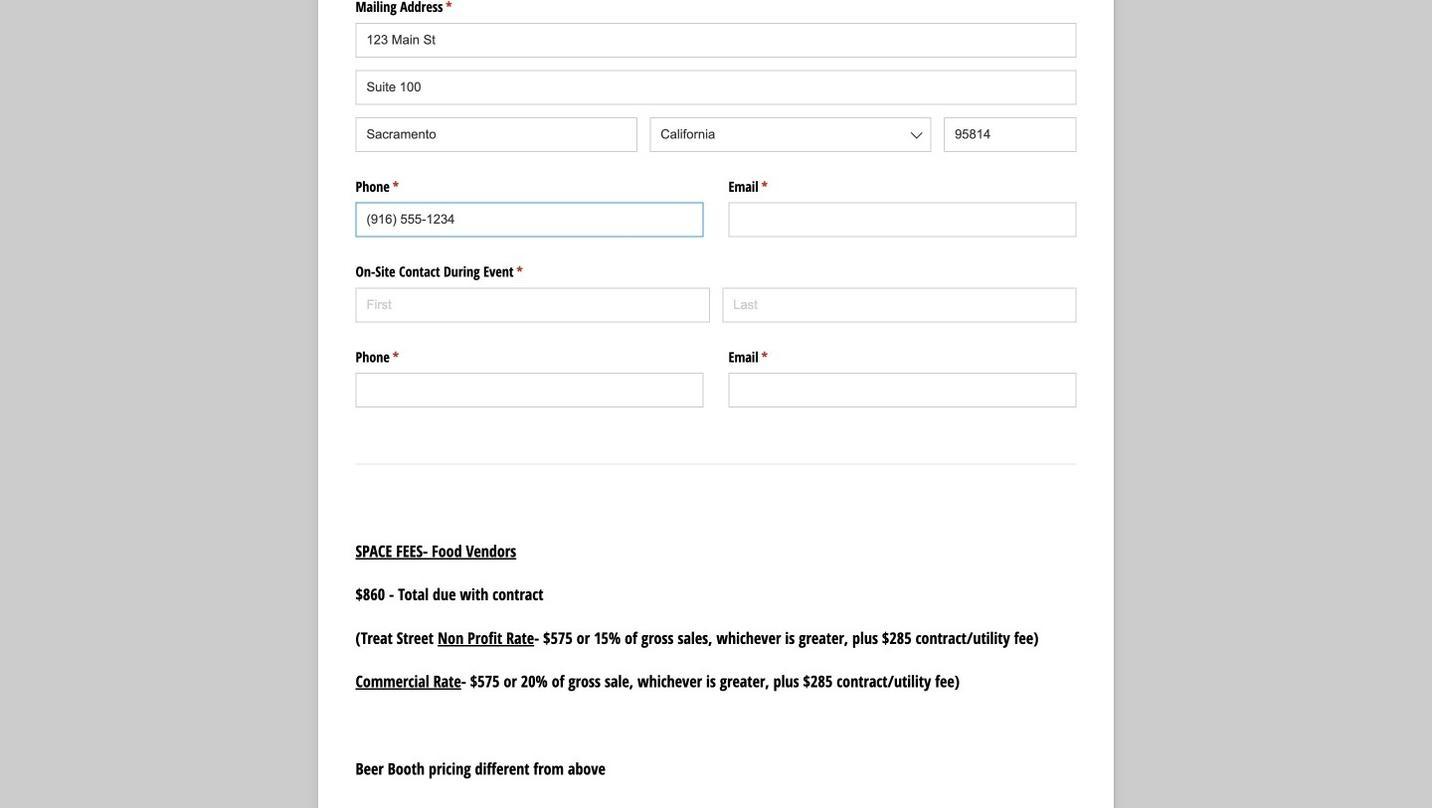 Task type: locate. For each thing, give the bounding box(es) containing it.
Address Line 1 text field
[[356, 23, 1077, 58]]

City text field
[[356, 117, 638, 152]]

None text field
[[356, 203, 704, 237], [729, 203, 1077, 237], [356, 373, 704, 408], [356, 203, 704, 237], [729, 203, 1077, 237], [356, 373, 704, 408]]

Zip Code text field
[[944, 117, 1077, 152]]

None text field
[[729, 373, 1077, 408]]



Task type: vqa. For each thing, say whether or not it's contained in the screenshot.
'ADDRESS LINE 1' text field
yes



Task type: describe. For each thing, give the bounding box(es) containing it.
Address Line 2 text field
[[356, 70, 1077, 105]]

Last text field
[[723, 288, 1077, 323]]

State text field
[[650, 117, 932, 152]]

First text field
[[356, 288, 710, 323]]



